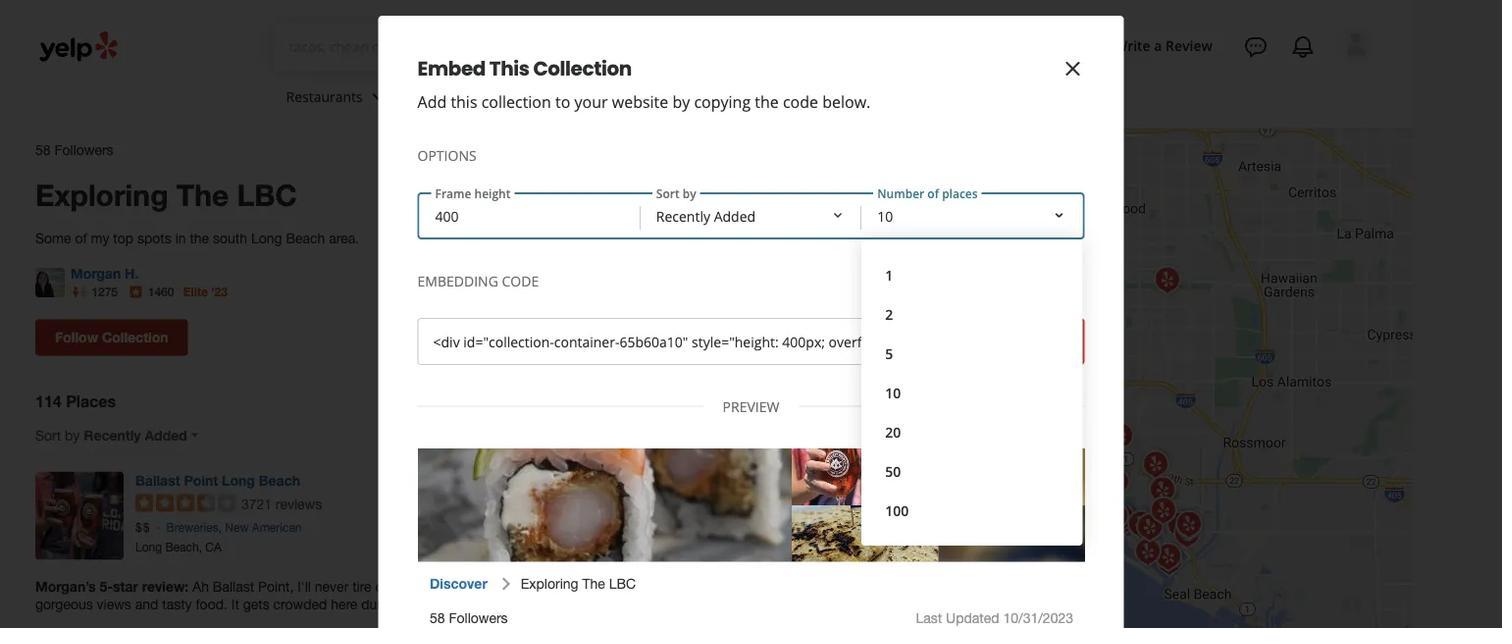 Task type: locate. For each thing, give the bounding box(es) containing it.
the
[[755, 91, 779, 112], [190, 230, 209, 246]]

code
[[783, 91, 819, 112]]

1 vertical spatial by
[[65, 427, 80, 443]]

report
[[564, 338, 606, 354]]

point
[[184, 472, 218, 489]]

lbc
[[237, 176, 297, 212]]

ballast point long beach
[[135, 472, 300, 489]]

add this collection to your website by copying the code below.
[[418, 91, 871, 112]]

0 vertical spatial beach
[[286, 230, 325, 246]]

1 vertical spatial the
[[190, 230, 209, 246]]

messages image
[[1245, 35, 1268, 59], [1245, 35, 1268, 59]]

options
[[418, 146, 477, 164]]

the left code
[[755, 91, 779, 112]]

3.5 star rating image
[[135, 494, 236, 512]]

top
[[113, 230, 134, 246]]

0 horizontal spatial the
[[190, 230, 209, 246]]

None search field
[[273, 24, 938, 71]]

morgan's 5-star review:
[[35, 578, 192, 595]]

1460
[[148, 285, 174, 299]]

embed
[[418, 55, 486, 82], [562, 320, 606, 336]]

added
[[145, 427, 187, 443]]

long right south
[[251, 230, 282, 246]]

collection up your
[[533, 55, 632, 82]]

south
[[213, 230, 247, 246]]

1 vertical spatial beach
[[259, 472, 300, 489]]

elite '23
[[183, 285, 228, 299]]

0 vertical spatial the
[[755, 91, 779, 112]]

1 horizontal spatial the
[[755, 91, 779, 112]]

100
[[886, 501, 909, 520]]

star
[[113, 578, 138, 595]]

1 horizontal spatial by
[[673, 91, 690, 112]]

american
[[252, 521, 302, 535]]

ca
[[205, 540, 222, 554]]

ballast point long beach link
[[135, 472, 300, 489]]

  text field
[[289, 36, 563, 58], [418, 318, 924, 365]]

follow collection button
[[35, 320, 188, 356]]

elite '23 link
[[183, 285, 228, 299]]

collection down embed collection link
[[610, 338, 671, 354]]

close image
[[1062, 57, 1085, 81], [1062, 57, 1085, 81]]

beach up the 3721 reviews
[[259, 472, 300, 489]]

embed collection link
[[562, 320, 671, 336]]

by right 'website'
[[673, 91, 690, 112]]

write
[[1115, 36, 1151, 55]]

1 button
[[878, 255, 1067, 294]]

0 horizontal spatial embed
[[418, 55, 486, 82]]

tacos, cheap dinner, Max's text field
[[289, 36, 563, 56]]

embed up 'this'
[[418, 55, 486, 82]]

embedding code
[[418, 271, 539, 290]]

3721 reviews
[[241, 496, 322, 512]]

embed inside dialog
[[418, 55, 486, 82]]

collection
[[533, 55, 632, 82], [610, 320, 671, 336], [102, 329, 168, 345], [610, 338, 671, 354]]

20 button
[[878, 412, 1067, 452]]

notifications image
[[1292, 35, 1315, 59], [1292, 35, 1315, 59]]

collection down 1460
[[102, 329, 168, 345]]

beach
[[286, 230, 325, 246], [259, 472, 300, 489]]

breweries link
[[166, 521, 219, 535]]

some
[[35, 230, 71, 246]]

this
[[451, 91, 478, 112]]

long up the 3721
[[222, 472, 255, 489]]

by right the sort
[[65, 427, 80, 443]]

morgan's 5-star review: link
[[35, 578, 671, 613]]

of
[[75, 230, 87, 246]]

add
[[418, 91, 447, 112]]

places
[[66, 392, 116, 411]]

collection inside dialog
[[533, 55, 632, 82]]

0 vertical spatial embed
[[418, 55, 486, 82]]

the right "in"
[[190, 230, 209, 246]]

2 vertical spatial long
[[135, 540, 162, 554]]

embed up report
[[562, 320, 606, 336]]

5 button
[[878, 334, 1067, 373]]

sort
[[35, 427, 61, 443]]

10
[[886, 383, 901, 402]]

1 vertical spatial embed
[[562, 320, 606, 336]]

long
[[251, 230, 282, 246], [222, 472, 255, 489], [135, 540, 162, 554]]

0 vertical spatial by
[[673, 91, 690, 112]]

embed inside embed collection report collection
[[562, 320, 606, 336]]

ballast point long beach image
[[35, 472, 124, 560]]

map region
[[638, 0, 1503, 628]]

beach left 'area.'
[[286, 230, 325, 246]]

1 vertical spatial   text field
[[418, 318, 924, 365]]

below.
[[823, 91, 871, 112]]

write a review
[[1115, 36, 1213, 55]]

embed for embed collection report collection
[[562, 320, 606, 336]]

0 vertical spatial long
[[251, 230, 282, 246]]

1 horizontal spatial embed
[[562, 320, 606, 336]]

1
[[886, 266, 893, 284]]

long down $$
[[135, 540, 162, 554]]

by
[[673, 91, 690, 112], [65, 427, 80, 443]]

100 button
[[878, 491, 1067, 530]]

embed this collection
[[418, 55, 632, 82]]

  text field inside the embed this collection dialog
[[418, 318, 924, 365]]

write a review link
[[1107, 28, 1221, 63]]

exploring
[[35, 176, 168, 212]]

morgan h. link
[[71, 265, 139, 282]]



Task type: describe. For each thing, give the bounding box(es) containing it.
,
[[219, 521, 222, 535]]

in
[[175, 230, 186, 246]]

a
[[1155, 36, 1163, 55]]

embed collection report collection
[[562, 320, 671, 354]]

new
[[225, 521, 249, 535]]

50 button
[[878, 452, 1067, 491]]

morgan's
[[35, 578, 96, 595]]

2 button
[[878, 294, 1067, 334]]

area.
[[329, 230, 359, 246]]

review:
[[142, 578, 189, 595]]

exploring the lbc
[[35, 176, 297, 212]]

2
[[886, 305, 893, 323]]

some of my top spots in the south long beach area.
[[35, 230, 359, 246]]

breweries , new american
[[166, 521, 302, 535]]

5
[[886, 344, 893, 363]]

1 2 5 10
[[886, 266, 901, 402]]

preview
[[723, 397, 780, 416]]

h.
[[125, 265, 139, 282]]

embed this collection dialog
[[0, 0, 1503, 628]]

beach,
[[165, 540, 202, 554]]

sort by recently added
[[35, 427, 187, 443]]

'23
[[211, 285, 228, 299]]

to
[[556, 91, 571, 112]]

breweries
[[166, 521, 219, 535]]

114
[[35, 392, 62, 411]]

code
[[502, 271, 539, 290]]

copying
[[694, 91, 751, 112]]

morgan h.
[[71, 265, 139, 282]]

20
[[886, 423, 901, 441]]

morgan
[[71, 265, 121, 282]]

collection up report collection link
[[610, 320, 671, 336]]

1275
[[92, 285, 118, 299]]

the
[[177, 176, 229, 212]]

Sort by field
[[641, 194, 862, 238]]

my
[[91, 230, 109, 246]]

50
[[886, 462, 901, 480]]

spots
[[137, 230, 172, 246]]

3721
[[241, 496, 272, 512]]

5-
[[100, 578, 113, 595]]

follow collection
[[55, 329, 168, 345]]

your
[[575, 91, 608, 112]]

follow
[[55, 329, 98, 345]]

elite
[[183, 285, 208, 299]]

collection
[[482, 91, 551, 112]]

this
[[490, 55, 530, 82]]

collection inside button
[[102, 329, 168, 345]]

114 places
[[35, 392, 116, 411]]

followers
[[54, 142, 113, 158]]

0 horizontal spatial by
[[65, 427, 80, 443]]

recently
[[84, 427, 141, 443]]

new american link
[[225, 521, 302, 535]]

long beach, ca
[[135, 540, 222, 554]]

58 followers
[[35, 142, 113, 158]]

400 number field
[[420, 194, 641, 238]]

report collection link
[[564, 338, 671, 354]]

Number of places field
[[862, 194, 1083, 546]]

embed for embed this collection
[[418, 55, 486, 82]]

embedding
[[418, 271, 499, 290]]

58
[[35, 142, 51, 158]]

ballast
[[135, 472, 180, 489]]

by inside the embed this collection dialog
[[673, 91, 690, 112]]

0 vertical spatial   text field
[[289, 36, 563, 58]]

reviews
[[276, 496, 322, 512]]

$$
[[135, 521, 151, 535]]

website
[[612, 91, 669, 112]]

review
[[1166, 36, 1213, 55]]

10 button
[[878, 373, 1067, 412]]

morgan h. image
[[35, 268, 65, 297]]

1 vertical spatial long
[[222, 472, 255, 489]]

the inside the embed this collection dialog
[[755, 91, 779, 112]]



Task type: vqa. For each thing, say whether or not it's contained in the screenshot.
the bottom the
yes



